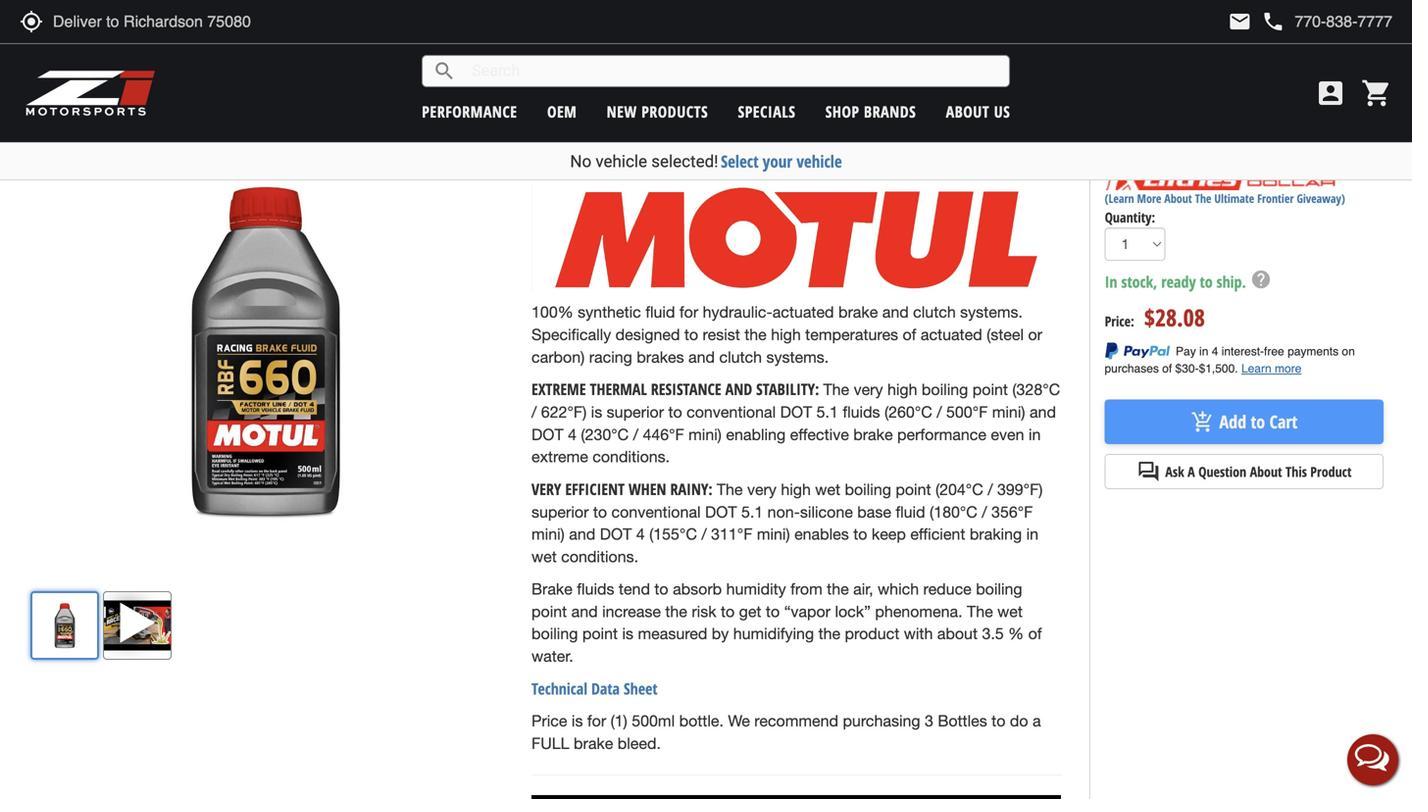 Task type: describe. For each thing, give the bounding box(es) containing it.
500ml
[[632, 713, 675, 731]]

universal parts link
[[136, 22, 216, 41]]

(learn more about the ultimate frontier giveaway)
[[1105, 191, 1346, 207]]

brake fluids tend to absorb humidity from the air, which reduce boiling point and increase the risk to get to "vapor lock" phenomena. the wet boiling point is measured by humidifying the product with about 3.5 % of water.
[[532, 580, 1042, 666]]

(155°c
[[650, 526, 697, 544]]

price:
[[1105, 312, 1135, 330]]

1 horizontal spatial vehicle
[[797, 150, 842, 173]]

point up water.
[[532, 603, 567, 621]]

price is for (1) 500ml bottle. we recommend purchasing 3 bottles to do a full brake bleed.
[[532, 713, 1042, 753]]

in stock, ready to ship. help
[[1105, 269, 1273, 292]]

1 vertical spatial about
[[1165, 191, 1193, 207]]

0 horizontal spatial systems.
[[767, 348, 829, 366]]

question
[[1199, 463, 1247, 481]]

4 inside "the very high boiling point (328°c / 622°f) is superior to conventional dot 5.1 fluids (260°c / 500°f mini) and dot 4 (230°c / 446°f mini) enabling effective brake performance even in extreme conditions."
[[568, 426, 577, 444]]

silicone
[[801, 503, 853, 521]]

the inside "the very high boiling point (328°c / 622°f) is superior to conventional dot 5.1 fluids (260°c / 500°f mini) and dot 4 (230°c / 446°f mini) enabling effective brake performance even in extreme conditions."
[[824, 381, 850, 399]]

about
[[938, 625, 978, 643]]

in inside the very high wet boiling point (204°c / 399°f) superior to conventional dot 5.1 non-silicone base fluid (180°c / 356°f mini) and dot 4 (155°c / 311°f mini) enables to keep efficient braking in wet conditions.
[[1027, 526, 1039, 544]]

question_answer ask a question about this product
[[1138, 460, 1352, 484]]

search
[[433, 59, 456, 83]]

shop brands link
[[826, 101, 917, 122]]

(204°c
[[936, 481, 984, 499]]

a
[[1033, 713, 1042, 731]]

for (1)
[[588, 713, 628, 731]]

conventional for resistance
[[687, 403, 776, 421]]

1 vertical spatial wet
[[532, 548, 557, 566]]

more
[[1138, 191, 1162, 207]]

/ left 622°f)
[[532, 403, 537, 421]]

and down resist
[[689, 348, 715, 366]]

0 horizontal spatial actuated
[[773, 303, 835, 321]]

fluid inside 100% synthetic fluid for hydraulic-actuated brake and clutch systems. specifically designed to resist the high temperatures of actuated (steel or carbon) racing brakes and clutch systems.
[[646, 303, 675, 321]]

product
[[845, 625, 900, 643]]

and
[[726, 379, 753, 400]]

the inside the very high wet boiling point (204°c / 399°f) superior to conventional dot 5.1 non-silicone base fluid (180°c / 356°f mini) and dot 4 (155°c / 311°f mini) enables to keep efficient braking in wet conditions.
[[717, 481, 743, 499]]

performance parts link
[[14, 22, 113, 41]]

add_shopping_cart
[[1192, 410, 1215, 434]]

select
[[721, 150, 759, 173]]

a
[[1188, 463, 1196, 481]]

add_shopping_cart add to cart
[[1192, 410, 1298, 434]]

to right add
[[1251, 410, 1266, 434]]

shop
[[826, 101, 860, 122]]

frontier
[[1258, 191, 1295, 207]]

extreme
[[532, 448, 589, 466]]

the very high boiling point (328°c / 622°f) is superior to conventional dot 5.1 fluids (260°c / 500°f mini) and dot 4 (230°c / 446°f mini) enabling effective brake performance even in extreme conditions.
[[532, 381, 1061, 466]]

performance link
[[422, 101, 518, 122]]

fluid inside the very high wet boiling point (204°c / 399°f) superior to conventional dot 5.1 non-silicone base fluid (180°c / 356°f mini) and dot 4 (155°c / 311°f mini) enables to keep efficient braking in wet conditions.
[[896, 503, 926, 521]]

1 vertical spatial clutch
[[720, 348, 762, 366]]

performance inside "motul rbf 660 performance brake fluid brand: motul fits models:"
[[667, 55, 795, 90]]

brake inside "the very high boiling point (328°c / 622°f) is superior to conventional dot 5.1 fluids (260°c / 500°f mini) and dot 4 (230°c / 446°f mini) enabling effective brake performance even in extreme conditions."
[[854, 426, 893, 444]]

reduce
[[924, 580, 972, 598]]

technical data sheet link
[[532, 678, 658, 699]]

"vapor
[[785, 603, 831, 621]]

extreme
[[532, 379, 586, 400]]

from
[[791, 580, 823, 598]]

point down increase
[[583, 625, 618, 643]]

performance parts
[[14, 22, 113, 41]]

1 vertical spatial actuated
[[921, 326, 983, 344]]

oem
[[547, 101, 577, 122]]

or
[[1029, 326, 1043, 344]]

ultimate
[[1215, 191, 1255, 207]]

/ up braking
[[982, 503, 988, 521]]

hydraulic-
[[703, 303, 773, 321]]

mini) right 446°f
[[689, 426, 722, 444]]

very for very efficient when rainy:
[[748, 481, 777, 499]]

product
[[1311, 463, 1352, 481]]

boiling up 3.5
[[976, 580, 1023, 598]]

brake inside "price is for (1) 500ml bottle. we recommend purchasing 3 bottles to do a full brake bleed."
[[574, 735, 614, 753]]

specials link
[[738, 101, 796, 122]]

3
[[925, 713, 934, 731]]

3.5
[[983, 625, 1004, 643]]

to inside in stock, ready to ship. help
[[1200, 271, 1213, 292]]

to inside "price is for (1) 500ml bottle. we recommend purchasing 3 bottles to do a full brake bleed."
[[992, 713, 1006, 731]]

/ left 311°f
[[702, 526, 707, 544]]

to inside 100% synthetic fluid for hydraulic-actuated brake and clutch systems. specifically designed to resist the high temperatures of actuated (steel or carbon) racing brakes and clutch systems.
[[685, 326, 699, 344]]

designed
[[616, 326, 680, 344]]

the left the air,
[[827, 580, 849, 598]]

boiling inside "the very high boiling point (328°c / 622°f) is superior to conventional dot 5.1 fluids (260°c / 500°f mini) and dot 4 (230°c / 446°f mini) enabling effective brake performance even in extreme conditions."
[[922, 381, 969, 399]]

motul
[[517, 55, 577, 90]]

air,
[[854, 580, 874, 598]]

account_box link
[[1311, 78, 1352, 109]]

Search search field
[[456, 56, 1010, 86]]

my_location
[[20, 10, 43, 33]]

brands
[[864, 101, 917, 122]]

selected!
[[652, 152, 719, 171]]

in inside "the very high boiling point (328°c / 622°f) is superior to conventional dot 5.1 fluids (260°c / 500°f mini) and dot 4 (230°c / 446°f mini) enabling effective brake performance even in extreme conditions."
[[1029, 426, 1041, 444]]

specifically
[[532, 326, 611, 344]]

phenomena.
[[876, 603, 963, 621]]

to up humidifying
[[766, 603, 780, 621]]

efficient
[[566, 479, 625, 500]]

very for extreme thermal resistance and stability:
[[854, 381, 884, 399]]

even
[[991, 426, 1025, 444]]

oem link
[[547, 101, 577, 122]]

(230°c
[[581, 426, 629, 444]]

the left the ultimate at the right top
[[1196, 191, 1212, 207]]

to inside "the very high boiling point (328°c / 622°f) is superior to conventional dot 5.1 fluids (260°c / 500°f mini) and dot 4 (230°c / 446°f mini) enabling effective brake performance even in extreme conditions."
[[669, 403, 683, 421]]

4 inside the very high wet boiling point (204°c / 399°f) superior to conventional dot 5.1 non-silicone base fluid (180°c / 356°f mini) and dot 4 (155°c / 311°f mini) enables to keep efficient braking in wet conditions.
[[637, 526, 645, 544]]

/ left 446°f
[[633, 426, 639, 444]]

humidifying
[[734, 625, 814, 643]]

help
[[1251, 269, 1273, 290]]

about us link
[[946, 101, 1011, 122]]

models:
[[539, 120, 582, 139]]

select your vehicle link
[[721, 150, 842, 173]]

mini) up even in the right of the page
[[993, 403, 1026, 421]]

motul performance fluids image
[[532, 185, 1061, 291]]

to right "tend"
[[655, 580, 669, 598]]

conditions. inside the very high wet boiling point (204°c / 399°f) superior to conventional dot 5.1 non-silicone base fluid (180°c / 356°f mini) and dot 4 (155°c / 311°f mini) enables to keep efficient braking in wet conditions.
[[561, 548, 639, 566]]

stability:
[[757, 379, 820, 400]]

we
[[728, 713, 750, 731]]

motul
[[556, 95, 594, 114]]

do
[[1010, 713, 1029, 731]]

point inside "the very high boiling point (328°c / 622°f) is superior to conventional dot 5.1 fluids (260°c / 500°f mini) and dot 4 (230°c / 446°f mini) enabling effective brake performance even in extreme conditions."
[[973, 381, 1009, 399]]

446°f
[[643, 426, 685, 444]]

of inside 100% synthetic fluid for hydraulic-actuated brake and clutch systems. specifically designed to resist the high temperatures of actuated (steel or carbon) racing brakes and clutch systems.
[[903, 326, 917, 344]]

fluids link
[[238, 22, 269, 41]]

purchasing
[[843, 713, 921, 731]]

enables
[[795, 526, 849, 544]]

brake inside 100% synthetic fluid for hydraulic-actuated brake and clutch systems. specifically designed to resist the high temperatures of actuated (steel or carbon) racing brakes and clutch systems.
[[839, 303, 878, 321]]

absorb
[[673, 580, 722, 598]]



Task type: vqa. For each thing, say whether or not it's contained in the screenshot.
The "Brand:"
yes



Task type: locate. For each thing, give the bounding box(es) containing it.
0 vertical spatial actuated
[[773, 303, 835, 321]]

superior down very
[[532, 503, 589, 521]]

about left the this
[[1251, 463, 1283, 481]]

in right even in the right of the page
[[1029, 426, 1041, 444]]

1 horizontal spatial performance
[[667, 55, 795, 90]]

2 vertical spatial wet
[[998, 603, 1023, 621]]

to down "efficient"
[[593, 503, 607, 521]]

about
[[946, 101, 990, 122], [1165, 191, 1193, 207], [1251, 463, 1283, 481]]

high
[[771, 326, 801, 344], [888, 381, 918, 399], [781, 481, 811, 499]]

0 vertical spatial very
[[854, 381, 884, 399]]

and inside "brake fluids tend to absorb humidity from the air, which reduce boiling point and increase the risk to get to "vapor lock" phenomena. the wet boiling point is measured by humidifying the product with about 3.5 % of water."
[[572, 603, 598, 621]]

/ left "500°f"
[[937, 403, 942, 421]]

0 vertical spatial of
[[903, 326, 917, 344]]

extreme thermal resistance and stability:
[[532, 379, 824, 400]]

0 vertical spatial clutch
[[914, 303, 956, 321]]

1 horizontal spatial 5.1
[[817, 403, 839, 421]]

wet down very
[[532, 548, 557, 566]]

1 vertical spatial performance
[[898, 426, 987, 444]]

0 vertical spatial conditions.
[[593, 448, 670, 466]]

5.1 up effective
[[817, 403, 839, 421]]

boiling up base
[[845, 481, 892, 499]]

rbf
[[583, 55, 619, 90]]

bottles
[[938, 713, 988, 731]]

0 vertical spatial superior
[[607, 403, 664, 421]]

in
[[1105, 271, 1118, 292]]

stock,
[[1122, 271, 1158, 292]]

no
[[570, 152, 592, 171]]

full
[[532, 735, 570, 753]]

fluids
[[238, 22, 269, 41]]

brake up shop
[[801, 55, 858, 90]]

$28.08
[[1145, 302, 1206, 333]]

parts right the universal
[[189, 22, 216, 41]]

conditions. up very efficient when rainy:
[[593, 448, 670, 466]]

conventional inside the very high wet boiling point (204°c / 399°f) superior to conventional dot 5.1 non-silicone base fluid (180°c / 356°f mini) and dot 4 (155°c / 311°f mini) enables to keep efficient braking in wet conditions.
[[612, 503, 701, 521]]

mail link
[[1229, 10, 1252, 33]]

1 horizontal spatial superior
[[607, 403, 664, 421]]

fluids
[[843, 403, 881, 421], [577, 580, 615, 598]]

1 horizontal spatial very
[[854, 381, 884, 399]]

is up (230°c
[[591, 403, 603, 421]]

fluid up keep
[[896, 503, 926, 521]]

mini) down very
[[532, 526, 565, 544]]

1 vertical spatial conditions.
[[561, 548, 639, 566]]

which
[[878, 580, 919, 598]]

boiling up water.
[[532, 625, 578, 643]]

0 vertical spatial performance
[[422, 101, 518, 122]]

wet up %
[[998, 603, 1023, 621]]

and
[[883, 303, 909, 321], [689, 348, 715, 366], [1030, 403, 1057, 421], [569, 526, 596, 544], [572, 603, 598, 621]]

0 vertical spatial fluid
[[646, 303, 675, 321]]

conditions. up "tend"
[[561, 548, 639, 566]]

and up temperatures
[[883, 303, 909, 321]]

1 vertical spatial high
[[888, 381, 918, 399]]

0 horizontal spatial of
[[903, 326, 917, 344]]

actuated left (steel
[[921, 326, 983, 344]]

1 horizontal spatial actuated
[[921, 326, 983, 344]]

performance inside "the very high boiling point (328°c / 622°f) is superior to conventional dot 5.1 fluids (260°c / 500°f mini) and dot 4 (230°c / 446°f mini) enabling effective brake performance even in extreme conditions."
[[898, 426, 987, 444]]

performance down "500°f"
[[898, 426, 987, 444]]

dot down very efficient when rainy:
[[600, 526, 632, 544]]

for
[[680, 303, 699, 321]]

non-
[[768, 503, 801, 521]]

to down for
[[685, 326, 699, 344]]

1 horizontal spatial systems.
[[961, 303, 1023, 321]]

and down "efficient"
[[569, 526, 596, 544]]

0 horizontal spatial clutch
[[720, 348, 762, 366]]

brake down for (1)
[[574, 735, 614, 753]]

0 horizontal spatial performance
[[14, 22, 83, 41]]

0 horizontal spatial very
[[748, 481, 777, 499]]

0 horizontal spatial vehicle
[[596, 152, 648, 171]]

0 horizontal spatial fluids
[[577, 580, 615, 598]]

wet up silicone
[[816, 481, 841, 499]]

fluids inside "the very high boiling point (328°c / 622°f) is superior to conventional dot 5.1 fluids (260°c / 500°f mini) and dot 4 (230°c / 446°f mini) enabling effective brake performance even in extreme conditions."
[[843, 403, 881, 421]]

high inside 100% synthetic fluid for hydraulic-actuated brake and clutch systems. specifically designed to resist the high temperatures of actuated (steel or carbon) racing brakes and clutch systems.
[[771, 326, 801, 344]]

technical data sheet
[[532, 678, 658, 699]]

0 vertical spatial brake
[[801, 55, 858, 90]]

new products
[[607, 101, 709, 122]]

universal
[[136, 22, 185, 41]]

measured
[[638, 625, 708, 643]]

the up measured
[[666, 603, 688, 621]]

1 horizontal spatial 4
[[637, 526, 645, 544]]

performance
[[422, 101, 518, 122], [898, 426, 987, 444]]

dot up extreme
[[532, 426, 564, 444]]

4 left (155°c
[[637, 526, 645, 544]]

100% synthetic fluid for hydraulic-actuated brake and clutch systems. specifically designed to resist the high temperatures of actuated (steel or carbon) racing brakes and clutch systems.
[[532, 303, 1043, 366]]

price
[[532, 713, 568, 731]]

0 vertical spatial fluids
[[843, 403, 881, 421]]

0 horizontal spatial 4
[[568, 426, 577, 444]]

thermal
[[590, 379, 647, 400]]

2 vertical spatial high
[[781, 481, 811, 499]]

1 vertical spatial 4
[[637, 526, 645, 544]]

2 parts from the left
[[189, 22, 216, 41]]

cart
[[1270, 410, 1298, 434]]

(180°c
[[930, 503, 978, 521]]

0 vertical spatial is
[[591, 403, 603, 421]]

fluids inside "brake fluids tend to absorb humidity from the air, which reduce boiling point and increase the risk to get to "vapor lock" phenomena. the wet boiling point is measured by humidifying the product with about 3.5 % of water."
[[577, 580, 615, 598]]

1 horizontal spatial wet
[[816, 481, 841, 499]]

superior inside the very high wet boiling point (204°c / 399°f) superior to conventional dot 5.1 non-silicone base fluid (180°c / 356°f mini) and dot 4 (155°c / 311°f mini) enables to keep efficient braking in wet conditions.
[[532, 503, 589, 521]]

systems. up stability:
[[767, 348, 829, 366]]

of right temperatures
[[903, 326, 917, 344]]

high for extreme thermal resistance and stability:
[[888, 381, 918, 399]]

systems.
[[961, 303, 1023, 321], [767, 348, 829, 366]]

1 horizontal spatial is
[[591, 403, 603, 421]]

1 horizontal spatial fluids
[[843, 403, 881, 421]]

1 horizontal spatial about
[[1165, 191, 1193, 207]]

1 vertical spatial fluids
[[577, 580, 615, 598]]

the up effective
[[824, 381, 850, 399]]

1 horizontal spatial performance
[[898, 426, 987, 444]]

5.1 inside the very high wet boiling point (204°c / 399°f) superior to conventional dot 5.1 non-silicone base fluid (180°c / 356°f mini) and dot 4 (155°c / 311°f mini) enables to keep efficient braking in wet conditions.
[[742, 503, 764, 521]]

1 horizontal spatial clutch
[[914, 303, 956, 321]]

0 vertical spatial performance
[[14, 22, 83, 41]]

1 parts from the left
[[86, 22, 113, 41]]

systems. up (steel
[[961, 303, 1023, 321]]

1 vertical spatial fluid
[[896, 503, 926, 521]]

very up the non-
[[748, 481, 777, 499]]

brake up water.
[[532, 580, 573, 598]]

5.1 inside "the very high boiling point (328°c / 622°f) is superior to conventional dot 5.1 fluids (260°c / 500°f mini) and dot 4 (230°c / 446°f mini) enabling effective brake performance even in extreme conditions."
[[817, 403, 839, 421]]

very efficient when rainy:
[[532, 479, 717, 500]]

about right the more
[[1165, 191, 1193, 207]]

data
[[592, 678, 620, 699]]

performance
[[14, 22, 83, 41], [667, 55, 795, 90]]

to down base
[[854, 526, 868, 544]]

parts left the universal
[[86, 22, 113, 41]]

brake inside "motul rbf 660 performance brake fluid brand: motul fits models:"
[[801, 55, 858, 90]]

the down "vapor
[[819, 625, 841, 643]]

phone
[[1262, 10, 1286, 33]]

performance up specials
[[667, 55, 795, 90]]

is right price
[[572, 713, 583, 731]]

high for very efficient when rainy:
[[781, 481, 811, 499]]

fluids left "tend"
[[577, 580, 615, 598]]

about left us
[[946, 101, 990, 122]]

brake inside "brake fluids tend to absorb humidity from the air, which reduce boiling point and increase the risk to get to "vapor lock" phenomena. the wet boiling point is measured by humidifying the product with about 3.5 % of water."
[[532, 580, 573, 598]]

1 vertical spatial brake
[[854, 426, 893, 444]]

vehicle inside no vehicle selected! select your vehicle
[[596, 152, 648, 171]]

0 horizontal spatial wet
[[532, 548, 557, 566]]

point up "500°f"
[[973, 381, 1009, 399]]

about inside question_answer ask a question about this product
[[1251, 463, 1283, 481]]

superior for efficient
[[532, 503, 589, 521]]

vehicle right your at the right of page
[[797, 150, 842, 173]]

vehicle
[[797, 150, 842, 173], [596, 152, 648, 171]]

high down hydraulic-
[[771, 326, 801, 344]]

brake up temperatures
[[839, 303, 878, 321]]

0 vertical spatial 4
[[568, 426, 577, 444]]

performance up z1 motorsports logo
[[14, 22, 83, 41]]

of inside "brake fluids tend to absorb humidity from the air, which reduce boiling point and increase the risk to get to "vapor lock" phenomena. the wet boiling point is measured by humidifying the product with about 3.5 % of water."
[[1029, 625, 1042, 643]]

conventional inside "the very high boiling point (328°c / 622°f) is superior to conventional dot 5.1 fluids (260°c / 500°f mini) and dot 4 (230°c / 446°f mini) enabling effective brake performance even in extreme conditions."
[[687, 403, 776, 421]]

boiling up "500°f"
[[922, 381, 969, 399]]

with
[[904, 625, 933, 643]]

risk
[[692, 603, 717, 621]]

1 vertical spatial performance
[[667, 55, 795, 90]]

to left ship.
[[1200, 271, 1213, 292]]

1 vertical spatial 5.1
[[742, 503, 764, 521]]

account_box
[[1316, 78, 1347, 109]]

wet
[[816, 481, 841, 499], [532, 548, 557, 566], [998, 603, 1023, 621]]

0 vertical spatial in
[[1029, 426, 1041, 444]]

the up 3.5
[[967, 603, 994, 621]]

ship.
[[1217, 271, 1247, 292]]

500°f
[[947, 403, 988, 421]]

the inside "brake fluids tend to absorb humidity from the air, which reduce boiling point and increase the risk to get to "vapor lock" phenomena. the wet boiling point is measured by humidifying the product with about 3.5 % of water."
[[967, 603, 994, 621]]

superior for thermal
[[607, 403, 664, 421]]

0 horizontal spatial brake
[[532, 580, 573, 598]]

0 vertical spatial systems.
[[961, 303, 1023, 321]]

and inside "the very high boiling point (328°c / 622°f) is superior to conventional dot 5.1 fluids (260°c / 500°f mini) and dot 4 (230°c / 446°f mini) enabling effective brake performance even in extreme conditions."
[[1030, 403, 1057, 421]]

2 horizontal spatial about
[[1251, 463, 1283, 481]]

the right rainy:
[[717, 481, 743, 499]]

1 horizontal spatial of
[[1029, 625, 1042, 643]]

0 vertical spatial high
[[771, 326, 801, 344]]

price: $28.08
[[1105, 302, 1206, 333]]

0 vertical spatial conventional
[[687, 403, 776, 421]]

high up the non-
[[781, 481, 811, 499]]

1 vertical spatial superior
[[532, 503, 589, 521]]

0 horizontal spatial parts
[[86, 22, 113, 41]]

conventional down and
[[687, 403, 776, 421]]

1 horizontal spatial fluid
[[896, 503, 926, 521]]

1 vertical spatial of
[[1029, 625, 1042, 643]]

2 vertical spatial brake
[[574, 735, 614, 753]]

boiling inside the very high wet boiling point (204°c / 399°f) superior to conventional dot 5.1 non-silicone base fluid (180°c / 356°f mini) and dot 4 (155°c / 311°f mini) enables to keep efficient braking in wet conditions.
[[845, 481, 892, 499]]

1 vertical spatial very
[[748, 481, 777, 499]]

universal parts
[[136, 22, 216, 41]]

0 horizontal spatial about
[[946, 101, 990, 122]]

the inside 100% synthetic fluid for hydraulic-actuated brake and clutch systems. specifically designed to resist the high temperatures of actuated (steel or carbon) racing brakes and clutch systems.
[[745, 326, 767, 344]]

2 horizontal spatial wet
[[998, 603, 1023, 621]]

is inside "the very high boiling point (328°c / 622°f) is superior to conventional dot 5.1 fluids (260°c / 500°f mini) and dot 4 (230°c / 446°f mini) enabling effective brake performance even in extreme conditions."
[[591, 403, 603, 421]]

of right %
[[1029, 625, 1042, 643]]

parts for performance parts
[[86, 22, 113, 41]]

very inside the very high wet boiling point (204°c / 399°f) superior to conventional dot 5.1 non-silicone base fluid (180°c / 356°f mini) and dot 4 (155°c / 311°f mini) enables to keep efficient braking in wet conditions.
[[748, 481, 777, 499]]

2 horizontal spatial is
[[623, 625, 634, 643]]

0 vertical spatial about
[[946, 101, 990, 122]]

point left the (204°c
[[896, 481, 932, 499]]

superior down thermal
[[607, 403, 664, 421]]

1 vertical spatial is
[[623, 625, 634, 643]]

vehicle right no
[[596, 152, 648, 171]]

and down (328°c
[[1030, 403, 1057, 421]]

0 horizontal spatial is
[[572, 713, 583, 731]]

1 vertical spatial in
[[1027, 526, 1039, 544]]

(learn more about the ultimate frontier giveaway) link
[[1105, 191, 1346, 207]]

parts for universal parts
[[189, 22, 216, 41]]

no vehicle selected! select your vehicle
[[570, 150, 842, 173]]

resistance
[[651, 379, 722, 400]]

and left increase
[[572, 603, 598, 621]]

rainy:
[[671, 479, 713, 500]]

this
[[1286, 463, 1308, 481]]

ask
[[1166, 463, 1185, 481]]

2 vertical spatial about
[[1251, 463, 1283, 481]]

high inside the very high wet boiling point (204°c / 399°f) superior to conventional dot 5.1 non-silicone base fluid (180°c / 356°f mini) and dot 4 (155°c / 311°f mini) enables to keep efficient braking in wet conditions.
[[781, 481, 811, 499]]

1 horizontal spatial parts
[[189, 22, 216, 41]]

4 down 622°f)
[[568, 426, 577, 444]]

100%
[[532, 303, 574, 321]]

the down hydraulic-
[[745, 326, 767, 344]]

phone link
[[1262, 10, 1393, 33]]

performance down search
[[422, 101, 518, 122]]

mini) down the non-
[[757, 526, 790, 544]]

technical
[[532, 678, 588, 699]]

dot down stability:
[[781, 403, 813, 421]]

5.1 for extreme thermal resistance and stability:
[[817, 403, 839, 421]]

1 vertical spatial conventional
[[612, 503, 701, 521]]

point inside the very high wet boiling point (204°c / 399°f) superior to conventional dot 5.1 non-silicone base fluid (180°c / 356°f mini) and dot 4 (155°c / 311°f mini) enables to keep efficient braking in wet conditions.
[[896, 481, 932, 499]]

conventional for when
[[612, 503, 701, 521]]

0 horizontal spatial 5.1
[[742, 503, 764, 521]]

5.1 for very efficient when rainy:
[[742, 503, 764, 521]]

1 vertical spatial systems.
[[767, 348, 829, 366]]

wet inside "brake fluids tend to absorb humidity from the air, which reduce boiling point and increase the risk to get to "vapor lock" phenomena. the wet boiling point is measured by humidifying the product with about 3.5 % of water."
[[998, 603, 1023, 621]]

to left get
[[721, 603, 735, 621]]

boiling
[[922, 381, 969, 399], [845, 481, 892, 499], [976, 580, 1023, 598], [532, 625, 578, 643]]

racing
[[589, 348, 633, 366]]

0 horizontal spatial superior
[[532, 503, 589, 521]]

1 horizontal spatial brake
[[801, 55, 858, 90]]

shopping_cart link
[[1357, 78, 1393, 109]]

ready
[[1162, 271, 1197, 292]]

0 vertical spatial wet
[[816, 481, 841, 499]]

conventional down when
[[612, 503, 701, 521]]

about us
[[946, 101, 1011, 122]]

(260°c
[[885, 403, 933, 421]]

0 horizontal spatial performance
[[422, 101, 518, 122]]

0 horizontal spatial fluid
[[646, 303, 675, 321]]

new products link
[[607, 101, 709, 122]]

5.1 up 311°f
[[742, 503, 764, 521]]

622°f)
[[541, 403, 587, 421]]

fluids left "(260°c"
[[843, 403, 881, 421]]

and inside the very high wet boiling point (204°c / 399°f) superior to conventional dot 5.1 non-silicone base fluid (180°c / 356°f mini) and dot 4 (155°c / 311°f mini) enables to keep efficient braking in wet conditions.
[[569, 526, 596, 544]]

is down increase
[[623, 625, 634, 643]]

in down 356°f
[[1027, 526, 1039, 544]]

to down extreme thermal resistance and stability:
[[669, 403, 683, 421]]

conditions. inside "the very high boiling point (328°c / 622°f) is superior to conventional dot 5.1 fluids (260°c / 500°f mini) and dot 4 (230°c / 446°f mini) enabling effective brake performance even in extreme conditions."
[[593, 448, 670, 466]]

z1 motorsports logo image
[[25, 69, 156, 118]]

clutch
[[914, 303, 956, 321], [720, 348, 762, 366]]

brake down "(260°c"
[[854, 426, 893, 444]]

actuated up temperatures
[[773, 303, 835, 321]]

recommend
[[755, 713, 839, 731]]

fluid up designed
[[646, 303, 675, 321]]

is inside "brake fluids tend to absorb humidity from the air, which reduce boiling point and increase the risk to get to "vapor lock" phenomena. the wet boiling point is measured by humidifying the product with about 3.5 % of water."
[[623, 625, 634, 643]]

quantity:
[[1105, 208, 1156, 226]]

very
[[854, 381, 884, 399], [748, 481, 777, 499]]

shop brands
[[826, 101, 917, 122]]

very inside "the very high boiling point (328°c / 622°f) is superior to conventional dot 5.1 fluids (260°c / 500°f mini) and dot 4 (230°c / 446°f mini) enabling effective brake performance even in extreme conditions."
[[854, 381, 884, 399]]

0 vertical spatial 5.1
[[817, 403, 839, 421]]

very
[[532, 479, 562, 500]]

1 vertical spatial brake
[[532, 580, 573, 598]]

superior inside "the very high boiling point (328°c / 622°f) is superior to conventional dot 5.1 fluids (260°c / 500°f mini) and dot 4 (230°c / 446°f mini) enabling effective brake performance even in extreme conditions."
[[607, 403, 664, 421]]

dot up 311°f
[[705, 503, 737, 521]]

brakes
[[637, 348, 684, 366]]

0 vertical spatial brake
[[839, 303, 878, 321]]

to left do
[[992, 713, 1006, 731]]

5.1
[[817, 403, 839, 421], [742, 503, 764, 521]]

very down temperatures
[[854, 381, 884, 399]]

/ left 399°f)
[[988, 481, 993, 499]]

high up "(260°c"
[[888, 381, 918, 399]]

conventional
[[687, 403, 776, 421], [612, 503, 701, 521]]

is inside "price is for (1) 500ml bottle. we recommend purchasing 3 bottles to do a full brake bleed."
[[572, 713, 583, 731]]

braking
[[970, 526, 1023, 544]]

high inside "the very high boiling point (328°c / 622°f) is superior to conventional dot 5.1 fluids (260°c / 500°f mini) and dot 4 (230°c / 446°f mini) enabling effective brake performance even in extreme conditions."
[[888, 381, 918, 399]]

2 vertical spatial is
[[572, 713, 583, 731]]



